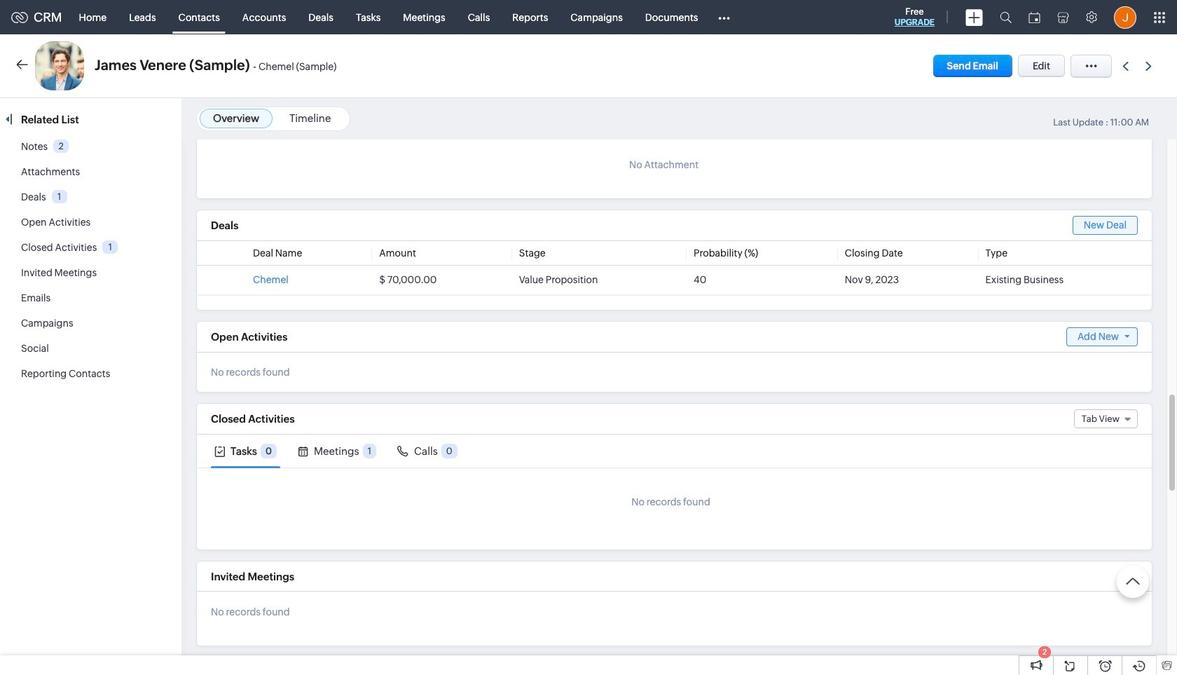 Task type: describe. For each thing, give the bounding box(es) containing it.
create menu element
[[958, 0, 992, 34]]

search image
[[1000, 11, 1012, 23]]

previous record image
[[1123, 61, 1129, 70]]

profile image
[[1115, 6, 1137, 28]]

create menu image
[[966, 9, 984, 26]]

next record image
[[1146, 61, 1155, 70]]

3 tab from the left
[[394, 435, 461, 468]]

1 tab from the left
[[211, 435, 280, 468]]

search element
[[992, 0, 1021, 34]]

profile element
[[1106, 0, 1145, 34]]



Task type: locate. For each thing, give the bounding box(es) containing it.
2 tab from the left
[[294, 435, 380, 468]]

1 horizontal spatial tab
[[294, 435, 380, 468]]

tab
[[211, 435, 280, 468], [294, 435, 380, 468], [394, 435, 461, 468]]

tab list
[[197, 435, 1152, 468]]

2 horizontal spatial tab
[[394, 435, 461, 468]]

Other Modules field
[[710, 6, 740, 28]]

calendar image
[[1029, 12, 1041, 23]]

None field
[[1075, 409, 1138, 428]]

0 horizontal spatial tab
[[211, 435, 280, 468]]

logo image
[[11, 12, 28, 23]]



Task type: vqa. For each thing, say whether or not it's contained in the screenshot.
Calendar icon
yes



